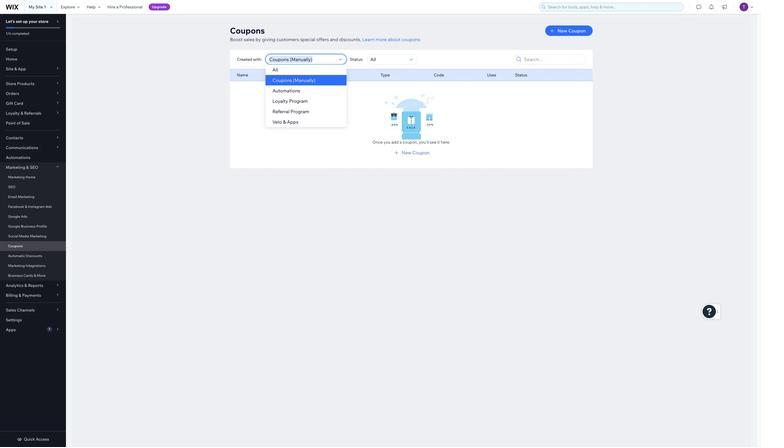 Task type: describe. For each thing, give the bounding box(es) containing it.
discount
[[312, 72, 329, 78]]

analytics & reports
[[6, 283, 43, 288]]

coupons for coupons (manually)
[[273, 77, 292, 83]]

channels
[[17, 308, 35, 313]]

sales
[[6, 308, 16, 313]]

giving
[[262, 36, 276, 42]]

marketing integrations
[[8, 264, 46, 268]]

program for loyalty program
[[289, 98, 308, 104]]

instagram
[[28, 204, 45, 209]]

marketing up facebook & instagram ads
[[18, 195, 35, 199]]

help button
[[83, 0, 104, 14]]

email marketing link
[[0, 192, 66, 202]]

automatic discounts
[[8, 254, 42, 258]]

site inside dropdown button
[[6, 66, 13, 72]]

list box containing all
[[266, 65, 347, 127]]

google for google ads
[[8, 214, 20, 219]]

profile
[[36, 224, 47, 228]]

Search... field
[[523, 54, 584, 64]]

referral program
[[273, 109, 310, 114]]

billing
[[6, 293, 18, 298]]

marketing & seo
[[6, 165, 38, 170]]

seo inside dropdown button
[[30, 165, 38, 170]]

google for google business profile
[[8, 224, 20, 228]]

here.
[[441, 140, 451, 145]]

loyalty program
[[273, 98, 308, 104]]

created with:
[[237, 57, 262, 62]]

communications
[[6, 145, 38, 150]]

coupons for coupons boost sales by giving customers special offers and discounts. learn more about coupons
[[230, 25, 265, 36]]

coupons
[[402, 36, 421, 42]]

velo & apps
[[273, 119, 299, 125]]

quick access
[[24, 437, 49, 442]]

1/6 completed
[[6, 31, 29, 36]]

1/6
[[6, 31, 11, 36]]

cards
[[23, 273, 33, 278]]

setup link
[[0, 44, 66, 54]]

1 vertical spatial home
[[26, 175, 35, 179]]

media
[[19, 234, 29, 238]]

sale
[[21, 120, 30, 126]]

products
[[17, 81, 35, 86]]

billing & payments button
[[0, 290, 66, 300]]

google ads
[[8, 214, 27, 219]]

point
[[6, 120, 16, 126]]

sales
[[244, 36, 255, 42]]

coupon for the "new coupon" link
[[413, 150, 430, 156]]

seo link
[[0, 182, 66, 192]]

code
[[434, 72, 445, 78]]

reports
[[28, 283, 43, 288]]

hire a professional link
[[104, 0, 146, 14]]

offers
[[317, 36, 329, 42]]

velo
[[273, 119, 282, 125]]

site & app button
[[0, 64, 66, 74]]

google ads link
[[0, 212, 66, 222]]

automatic discounts link
[[0, 251, 66, 261]]

& for app
[[14, 66, 17, 72]]

coupons (manually) option
[[266, 75, 347, 85]]

hire a professional
[[108, 4, 143, 10]]

0 vertical spatial ads
[[46, 204, 52, 209]]

gift card button
[[0, 98, 66, 108]]

ads inside "link"
[[21, 214, 27, 219]]

coupons link
[[0, 241, 66, 251]]

coupon for new coupon button
[[569, 28, 586, 34]]

once you add a coupon, you'll see it here.
[[373, 140, 451, 145]]

let's set up your store
[[6, 19, 48, 24]]

setup
[[6, 47, 17, 52]]

Search for tools, apps, help & more... field
[[547, 3, 682, 11]]

marketing for &
[[6, 165, 25, 170]]

status
[[516, 72, 528, 78]]

social
[[8, 234, 18, 238]]

referrals
[[24, 111, 41, 116]]

see
[[430, 140, 437, 145]]

card
[[14, 101, 23, 106]]

coupons boost sales by giving customers special offers and discounts. learn more about coupons
[[230, 25, 421, 42]]

quick access button
[[17, 437, 49, 442]]

& for apps
[[283, 119, 286, 125]]

marketing for integrations
[[8, 264, 25, 268]]

new coupon for new coupon button
[[558, 28, 586, 34]]

more
[[37, 273, 46, 278]]

gift card
[[6, 101, 23, 106]]

sidebar element
[[0, 14, 66, 447]]

loyalty & referrals
[[6, 111, 41, 116]]

upgrade
[[152, 5, 167, 9]]

& for reports
[[24, 283, 27, 288]]

quick
[[24, 437, 35, 442]]

up
[[23, 19, 28, 24]]

payments
[[22, 293, 41, 298]]

explore
[[61, 4, 75, 10]]

orders button
[[0, 89, 66, 98]]

all
[[273, 67, 278, 73]]

point of sale
[[6, 120, 30, 126]]

new for the "new coupon" link
[[402, 150, 412, 156]]

loyalty for loyalty program
[[273, 98, 288, 104]]

coupons for coupons
[[8, 244, 23, 248]]

email marketing
[[8, 195, 35, 199]]

settings
[[6, 317, 22, 323]]

discounts
[[26, 254, 42, 258]]

home link
[[0, 54, 66, 64]]

marketing down profile
[[30, 234, 47, 238]]

& for payments
[[19, 293, 21, 298]]

program for referral program
[[291, 109, 310, 114]]

point of sale link
[[0, 118, 66, 128]]

contacts
[[6, 135, 23, 140]]

& for seo
[[26, 165, 29, 170]]

0 vertical spatial business
[[21, 224, 36, 228]]

add
[[392, 140, 399, 145]]



Task type: locate. For each thing, give the bounding box(es) containing it.
1 horizontal spatial site
[[36, 4, 43, 10]]

your
[[29, 19, 37, 24]]

completed
[[12, 31, 29, 36]]

google business profile link
[[0, 222, 66, 231]]

0 vertical spatial automations
[[273, 88, 300, 94]]

marketing down marketing & seo
[[8, 175, 25, 179]]

a
[[116, 4, 119, 10], [400, 140, 402, 145]]

new for new coupon button
[[558, 28, 568, 34]]

0 vertical spatial site
[[36, 4, 43, 10]]

loyalty inside popup button
[[6, 111, 20, 116]]

access
[[36, 437, 49, 442]]

home down marketing & seo dropdown button
[[26, 175, 35, 179]]

0 horizontal spatial seo
[[8, 185, 15, 189]]

discounts.
[[339, 36, 362, 42]]

of
[[17, 120, 21, 126]]

loyalty for loyalty & referrals
[[6, 111, 20, 116]]

new coupon button
[[546, 25, 593, 36]]

you'll
[[419, 140, 429, 145]]

seo down "automations" 'link'
[[30, 165, 38, 170]]

1 horizontal spatial seo
[[30, 165, 38, 170]]

1 horizontal spatial new coupon
[[558, 28, 586, 34]]

uses
[[488, 72, 497, 78]]

1 horizontal spatial new
[[558, 28, 568, 34]]

1 vertical spatial automations
[[6, 155, 30, 160]]

1 horizontal spatial a
[[400, 140, 402, 145]]

coupon
[[569, 28, 586, 34], [413, 150, 430, 156]]

by
[[256, 36, 261, 42]]

1 down settings link
[[49, 327, 50, 331]]

0 horizontal spatial coupon
[[413, 150, 430, 156]]

0 vertical spatial home
[[6, 56, 17, 62]]

0 horizontal spatial home
[[6, 56, 17, 62]]

1 google from the top
[[8, 214, 20, 219]]

1
[[44, 4, 46, 10], [49, 327, 50, 331]]

let's
[[6, 19, 15, 24]]

1 right my
[[44, 4, 46, 10]]

status:
[[350, 57, 364, 62]]

program
[[289, 98, 308, 104], [291, 109, 310, 114]]

0 horizontal spatial loyalty
[[6, 111, 20, 116]]

coupons up sales
[[230, 25, 265, 36]]

0 vertical spatial new
[[558, 28, 568, 34]]

0 horizontal spatial site
[[6, 66, 13, 72]]

coupons inside coupons (manually) option
[[273, 77, 292, 83]]

1 horizontal spatial home
[[26, 175, 35, 179]]

0 vertical spatial new coupon
[[558, 28, 586, 34]]

coupons (manually)
[[273, 77, 316, 83]]

special
[[300, 36, 316, 42]]

1 vertical spatial coupons
[[273, 77, 292, 83]]

0 horizontal spatial 1
[[44, 4, 46, 10]]

professional
[[120, 4, 143, 10]]

sales channels button
[[0, 305, 66, 315]]

loyalty & referrals button
[[0, 108, 66, 118]]

& right facebook
[[25, 204, 27, 209]]

facebook & instagram ads
[[8, 204, 52, 209]]

2 vertical spatial coupons
[[8, 244, 23, 248]]

business cards & more link
[[0, 271, 66, 281]]

site right my
[[36, 4, 43, 10]]

coupons up automatic at the bottom of the page
[[8, 244, 23, 248]]

site left app
[[6, 66, 13, 72]]

my
[[29, 4, 35, 10]]

1 vertical spatial google
[[8, 224, 20, 228]]

business cards & more
[[8, 273, 46, 278]]

& for instagram
[[25, 204, 27, 209]]

2 horizontal spatial coupons
[[273, 77, 292, 83]]

home
[[6, 56, 17, 62], [26, 175, 35, 179]]

coupons
[[230, 25, 265, 36], [273, 77, 292, 83], [8, 244, 23, 248]]

0 horizontal spatial ads
[[21, 214, 27, 219]]

learn more about coupons link
[[363, 36, 421, 42]]

0 vertical spatial coupons
[[230, 25, 265, 36]]

ads up "google business profile"
[[21, 214, 27, 219]]

1 vertical spatial new coupon
[[402, 150, 430, 156]]

coupons down all
[[273, 77, 292, 83]]

1 inside sidebar element
[[49, 327, 50, 331]]

google up "social"
[[8, 224, 20, 228]]

& inside 'popup button'
[[24, 283, 27, 288]]

0 horizontal spatial a
[[116, 4, 119, 10]]

store products button
[[0, 79, 66, 89]]

0 horizontal spatial automations
[[6, 155, 30, 160]]

loyalty down gift card at left top
[[6, 111, 20, 116]]

0 vertical spatial a
[[116, 4, 119, 10]]

1 horizontal spatial coupon
[[569, 28, 586, 34]]

0 vertical spatial coupon
[[569, 28, 586, 34]]

1 vertical spatial apps
[[6, 327, 16, 332]]

you
[[384, 140, 391, 145]]

automations link
[[0, 153, 66, 162]]

marketing home
[[8, 175, 35, 179]]

0 horizontal spatial new coupon
[[402, 150, 430, 156]]

automations inside list box
[[273, 88, 300, 94]]

2 google from the top
[[8, 224, 20, 228]]

1 vertical spatial new
[[402, 150, 412, 156]]

apps inside sidebar element
[[6, 327, 16, 332]]

None field
[[268, 54, 338, 64], [369, 54, 408, 64], [268, 54, 338, 64], [369, 54, 408, 64]]

new inside button
[[558, 28, 568, 34]]

coupon,
[[403, 140, 418, 145]]

learn
[[363, 36, 375, 42]]

program up referral program
[[289, 98, 308, 104]]

1 vertical spatial 1
[[49, 327, 50, 331]]

1 horizontal spatial apps
[[287, 119, 299, 125]]

billing & payments
[[6, 293, 41, 298]]

it
[[438, 140, 440, 145]]

facebook
[[8, 204, 24, 209]]

0 vertical spatial apps
[[287, 119, 299, 125]]

& right billing
[[19, 293, 21, 298]]

email
[[8, 195, 17, 199]]

contacts button
[[0, 133, 66, 143]]

program down loyalty program
[[291, 109, 310, 114]]

home down the setup
[[6, 56, 17, 62]]

help
[[87, 4, 96, 10]]

site
[[36, 4, 43, 10], [6, 66, 13, 72]]

seo up the email
[[8, 185, 15, 189]]

store
[[38, 19, 48, 24]]

loyalty up referral
[[273, 98, 288, 104]]

new coupon link
[[393, 149, 430, 156]]

& down the 'card'
[[21, 111, 23, 116]]

& up marketing home
[[26, 165, 29, 170]]

automations up loyalty program
[[273, 88, 300, 94]]

list box
[[266, 65, 347, 127]]

google down facebook
[[8, 214, 20, 219]]

1 vertical spatial loyalty
[[6, 111, 20, 116]]

new coupon
[[558, 28, 586, 34], [402, 150, 430, 156]]

communications button
[[0, 143, 66, 153]]

apps down settings
[[6, 327, 16, 332]]

site & app
[[6, 66, 26, 72]]

0 vertical spatial loyalty
[[273, 98, 288, 104]]

marketing for home
[[8, 175, 25, 179]]

1 vertical spatial ads
[[21, 214, 27, 219]]

marketing inside dropdown button
[[6, 165, 25, 170]]

marketing integrations link
[[0, 261, 66, 271]]

1 vertical spatial site
[[6, 66, 13, 72]]

ads right instagram
[[46, 204, 52, 209]]

loyalty
[[273, 98, 288, 104], [6, 111, 20, 116]]

automatic
[[8, 254, 25, 258]]

marketing up marketing home
[[6, 165, 25, 170]]

analytics
[[6, 283, 24, 288]]

& left app
[[14, 66, 17, 72]]

automations down communications
[[6, 155, 30, 160]]

coupons inside the coupons boost sales by giving customers special offers and discounts. learn more about coupons
[[230, 25, 265, 36]]

marketing home link
[[0, 172, 66, 182]]

1 vertical spatial coupon
[[413, 150, 430, 156]]

store
[[6, 81, 16, 86]]

google inside "link"
[[8, 214, 20, 219]]

sales channels
[[6, 308, 35, 313]]

marketing down automatic at the bottom of the page
[[8, 264, 25, 268]]

1 vertical spatial a
[[400, 140, 402, 145]]

& left more
[[34, 273, 36, 278]]

hire
[[108, 4, 115, 10]]

orders
[[6, 91, 19, 96]]

with:
[[253, 57, 262, 62]]

1 horizontal spatial 1
[[49, 327, 50, 331]]

marketing inside 'link'
[[8, 264, 25, 268]]

a right the hire
[[116, 4, 119, 10]]

set
[[16, 19, 22, 24]]

created
[[237, 57, 252, 62]]

1 horizontal spatial ads
[[46, 204, 52, 209]]

1 horizontal spatial loyalty
[[273, 98, 288, 104]]

& left reports at the left of page
[[24, 283, 27, 288]]

google business profile
[[8, 224, 47, 228]]

business up analytics
[[8, 273, 23, 278]]

1 vertical spatial business
[[8, 273, 23, 278]]

1 vertical spatial seo
[[8, 185, 15, 189]]

a right add
[[400, 140, 402, 145]]

& for referrals
[[21, 111, 23, 116]]

coupon inside button
[[569, 28, 586, 34]]

coupons inside coupons link
[[8, 244, 23, 248]]

apps
[[287, 119, 299, 125], [6, 327, 16, 332]]

apps down referral program
[[287, 119, 299, 125]]

0 vertical spatial google
[[8, 214, 20, 219]]

0 horizontal spatial new
[[402, 150, 412, 156]]

0 horizontal spatial apps
[[6, 327, 16, 332]]

0 vertical spatial 1
[[44, 4, 46, 10]]

0 vertical spatial program
[[289, 98, 308, 104]]

store products
[[6, 81, 35, 86]]

0 vertical spatial seo
[[30, 165, 38, 170]]

once
[[373, 140, 383, 145]]

new coupon inside button
[[558, 28, 586, 34]]

1 vertical spatial program
[[291, 109, 310, 114]]

business up the social media marketing at the left bottom
[[21, 224, 36, 228]]

name
[[237, 72, 248, 78]]

facebook & instagram ads link
[[0, 202, 66, 212]]

new coupon for the "new coupon" link
[[402, 150, 430, 156]]

0 horizontal spatial coupons
[[8, 244, 23, 248]]

1 horizontal spatial coupons
[[230, 25, 265, 36]]

& right velo
[[283, 119, 286, 125]]

1 horizontal spatial automations
[[273, 88, 300, 94]]

upgrade button
[[149, 3, 170, 10]]

automations inside 'link'
[[6, 155, 30, 160]]



Task type: vqa. For each thing, say whether or not it's contained in the screenshot.
posts
no



